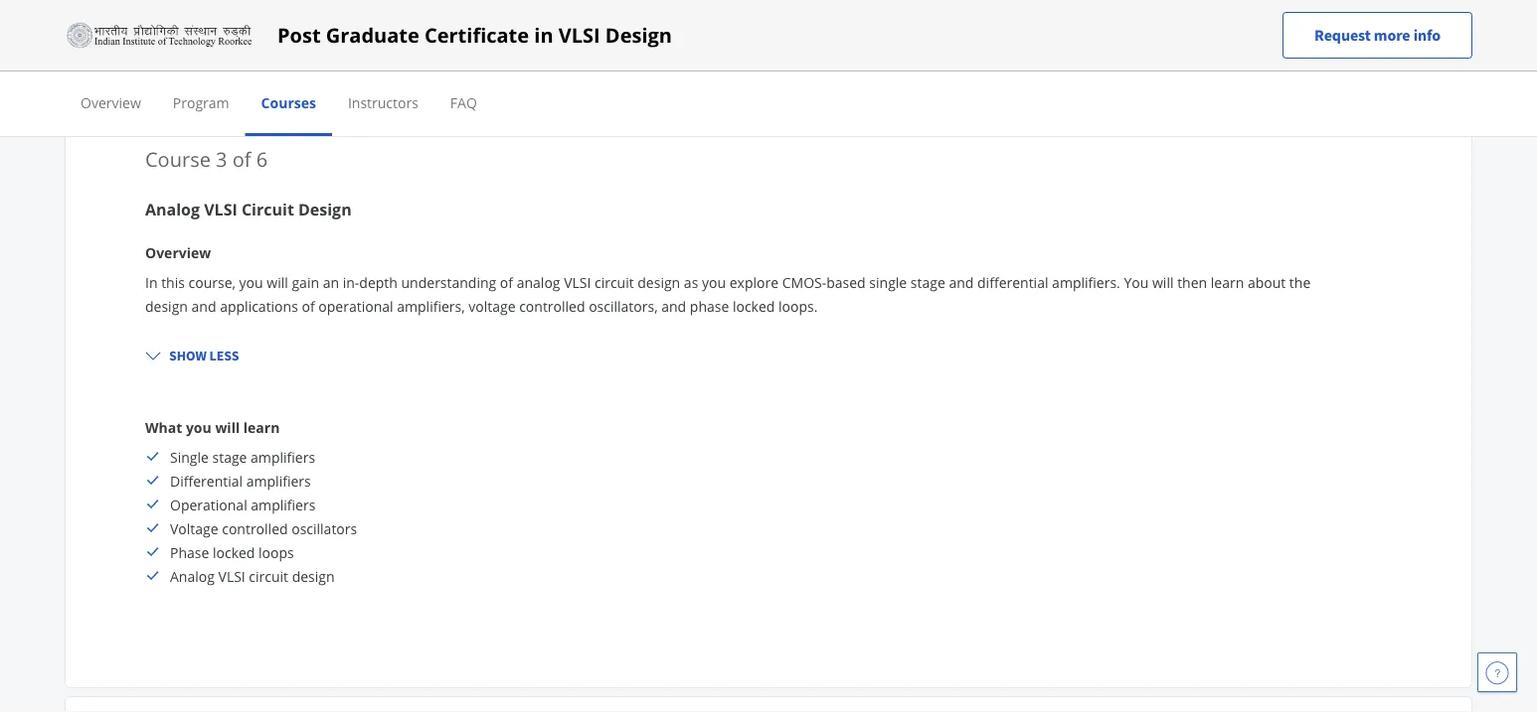 Task type: vqa. For each thing, say whether or not it's contained in the screenshot.
the "coursera" image
no



Task type: describe. For each thing, give the bounding box(es) containing it.
voltage
[[469, 297, 516, 316]]

circuit inside in this course, you will gain an in-depth understanding of analog vlsi circuit design as you explore cmos-based single stage and differential amplifiers. you will then learn about the design and applications of operational amplifiers, voltage controlled oscillators, and phase locked loops.
[[595, 273, 634, 292]]

1 horizontal spatial you
[[239, 273, 263, 292]]

analog for analog vlsi circuit design
[[145, 199, 200, 220]]

certificate menu element
[[65, 72, 1473, 136]]

0 horizontal spatial locked
[[213, 543, 255, 562]]

0 vertical spatial design
[[605, 21, 672, 49]]

2 horizontal spatial will
[[1152, 273, 1174, 292]]

1 horizontal spatial and
[[661, 297, 686, 316]]

3
[[216, 145, 227, 173]]

0 horizontal spatial you
[[186, 418, 212, 437]]

6
[[256, 145, 268, 173]]

courses link
[[261, 93, 316, 112]]

request more info button
[[1283, 12, 1473, 59]]

post graduate certificate in vlsi design
[[277, 21, 672, 49]]

0 horizontal spatial design
[[145, 297, 188, 316]]

then
[[1177, 273, 1207, 292]]

single stage amplifiers
[[170, 448, 315, 467]]

show less button
[[137, 338, 247, 374]]

vlsi right "in"
[[559, 21, 600, 49]]

phase
[[170, 543, 209, 562]]

2 vertical spatial design
[[292, 567, 335, 586]]

post
[[277, 21, 321, 49]]

differential
[[170, 472, 243, 491]]

based
[[826, 273, 866, 292]]

overview inside certificate menu element
[[81, 93, 141, 112]]

faq
[[450, 93, 477, 112]]

analog for analog vlsi circuit design
[[170, 567, 215, 586]]

1 horizontal spatial will
[[267, 273, 288, 292]]

program link
[[173, 93, 229, 112]]

course
[[145, 145, 211, 173]]

vlsi left circuit
[[204, 199, 237, 220]]

loops
[[259, 543, 294, 562]]

in
[[534, 21, 553, 49]]

learn inside in this course, you will gain an in-depth understanding of analog vlsi circuit design as you explore cmos-based single stage and differential amplifiers. you will then learn about the design and applications of operational amplifiers, voltage controlled oscillators, and phase locked loops.
[[1211, 273, 1244, 292]]

more
[[1374, 25, 1410, 45]]

course 3 of 6
[[145, 145, 268, 173]]

0 horizontal spatial will
[[215, 418, 240, 437]]

explore
[[730, 273, 779, 292]]

voltage
[[170, 520, 218, 538]]

courses
[[261, 93, 316, 112]]

amplifiers,
[[397, 297, 465, 316]]

voltage controlled oscillators
[[170, 520, 357, 538]]

controlled inside in this course, you will gain an in-depth understanding of analog vlsi circuit design as you explore cmos-based single stage and differential amplifiers. you will then learn about the design and applications of operational amplifiers, voltage controlled oscillators, and phase locked loops.
[[519, 297, 585, 316]]



Task type: locate. For each thing, give the bounding box(es) containing it.
1 horizontal spatial learn
[[1211, 273, 1244, 292]]

analog
[[517, 273, 560, 292]]

operational
[[170, 496, 247, 515]]

analog down course
[[145, 199, 200, 220]]

1 horizontal spatial locked
[[733, 297, 775, 316]]

1 vertical spatial circuit
[[249, 567, 288, 586]]

will left gain
[[267, 273, 288, 292]]

1 vertical spatial controlled
[[222, 520, 288, 538]]

amplifiers
[[251, 448, 315, 467], [246, 472, 311, 491], [251, 496, 316, 515]]

1 vertical spatial analog
[[170, 567, 215, 586]]

you up the applications
[[239, 273, 263, 292]]

of down gain
[[302, 297, 315, 316]]

what you will learn
[[145, 418, 280, 437]]

faq link
[[450, 93, 477, 112]]

depth
[[359, 273, 398, 292]]

design right circuit
[[298, 199, 352, 220]]

1 horizontal spatial design
[[292, 567, 335, 586]]

0 vertical spatial learn
[[1211, 273, 1244, 292]]

0 horizontal spatial learn
[[243, 418, 280, 437]]

design left as
[[638, 273, 680, 292]]

you up single
[[186, 418, 212, 437]]

vlsi
[[559, 21, 600, 49], [204, 199, 237, 220], [564, 273, 591, 292], [218, 567, 245, 586]]

understanding
[[401, 273, 496, 292]]

circuit up oscillators,
[[595, 273, 634, 292]]

0 horizontal spatial stage
[[212, 448, 247, 467]]

request
[[1315, 25, 1371, 45]]

indian institute of technology, roorkee image
[[65, 19, 254, 51]]

phase
[[690, 297, 729, 316]]

learn right then
[[1211, 273, 1244, 292]]

what
[[145, 418, 182, 437]]

0 vertical spatial amplifiers
[[251, 448, 315, 467]]

certificate
[[425, 21, 529, 49]]

0 vertical spatial design
[[638, 273, 680, 292]]

controlled down operational amplifiers
[[222, 520, 288, 538]]

show less
[[169, 347, 239, 365]]

1 horizontal spatial circuit
[[595, 273, 634, 292]]

oscillators
[[292, 520, 357, 538]]

will right you
[[1152, 273, 1174, 292]]

program
[[173, 93, 229, 112]]

will
[[267, 273, 288, 292], [1152, 273, 1174, 292], [215, 418, 240, 437]]

instructors
[[348, 93, 418, 112]]

show
[[169, 347, 207, 365]]

1 vertical spatial overview
[[145, 243, 211, 262]]

1 vertical spatial learn
[[243, 418, 280, 437]]

design down this
[[145, 297, 188, 316]]

differential amplifiers
[[170, 472, 311, 491]]

learn
[[1211, 273, 1244, 292], [243, 418, 280, 437]]

and left differential at the top right
[[949, 273, 974, 292]]

learn up single stage amplifiers
[[243, 418, 280, 437]]

0 horizontal spatial overview
[[81, 93, 141, 112]]

0 vertical spatial analog
[[145, 199, 200, 220]]

overview link
[[81, 93, 141, 112]]

as
[[684, 273, 698, 292]]

1 horizontal spatial of
[[302, 297, 315, 316]]

stage up differential amplifiers
[[212, 448, 247, 467]]

of up the voltage
[[500, 273, 513, 292]]

0 horizontal spatial controlled
[[222, 520, 288, 538]]

less
[[209, 347, 239, 365]]

instructors link
[[348, 93, 418, 112]]

gain
[[292, 273, 319, 292]]

differential
[[977, 273, 1048, 292]]

phase locked loops
[[170, 543, 294, 562]]

circuit
[[595, 273, 634, 292], [249, 567, 288, 586]]

2 horizontal spatial of
[[500, 273, 513, 292]]

0 vertical spatial overview
[[81, 93, 141, 112]]

vlsi inside in this course, you will gain an in-depth understanding of analog vlsi circuit design as you explore cmos-based single stage and differential amplifiers. you will then learn about the design and applications of operational amplifiers, voltage controlled oscillators, and phase locked loops.
[[564, 273, 591, 292]]

2 horizontal spatial design
[[638, 273, 680, 292]]

amplifiers up operational amplifiers
[[246, 472, 311, 491]]

info
[[1414, 25, 1441, 45]]

1 horizontal spatial controlled
[[519, 297, 585, 316]]

locked up analog vlsi circuit design
[[213, 543, 255, 562]]

course,
[[188, 273, 236, 292]]

oscillators,
[[589, 297, 658, 316]]

analog vlsi circuit design
[[145, 199, 352, 220]]

1 horizontal spatial overview
[[145, 243, 211, 262]]

in
[[145, 273, 158, 292]]

0 vertical spatial controlled
[[519, 297, 585, 316]]

design
[[638, 273, 680, 292], [145, 297, 188, 316], [292, 567, 335, 586]]

0 vertical spatial locked
[[733, 297, 775, 316]]

overview up this
[[145, 243, 211, 262]]

overview down indian institute of technology, roorkee image
[[81, 93, 141, 112]]

applications
[[220, 297, 298, 316]]

loops.
[[779, 297, 818, 316]]

1 vertical spatial design
[[145, 297, 188, 316]]

1 vertical spatial stage
[[212, 448, 247, 467]]

in-
[[343, 273, 359, 292]]

stage right single
[[911, 273, 945, 292]]

amplifiers.
[[1052, 273, 1120, 292]]

analog vlsi circuit design
[[170, 567, 335, 586]]

and down course,
[[191, 297, 216, 316]]

amplifiers for differential amplifiers
[[246, 472, 311, 491]]

0 horizontal spatial of
[[232, 145, 251, 173]]

and down as
[[661, 297, 686, 316]]

locked down explore in the top of the page
[[733, 297, 775, 316]]

0 horizontal spatial design
[[298, 199, 352, 220]]

single
[[869, 273, 907, 292]]

2 vertical spatial amplifiers
[[251, 496, 316, 515]]

you
[[239, 273, 263, 292], [702, 273, 726, 292], [186, 418, 212, 437]]

will up single stage amplifiers
[[215, 418, 240, 437]]

stage inside in this course, you will gain an in-depth understanding of analog vlsi circuit design as you explore cmos-based single stage and differential amplifiers. you will then learn about the design and applications of operational amplifiers, voltage controlled oscillators, and phase locked loops.
[[911, 273, 945, 292]]

vlsi down phase locked loops
[[218, 567, 245, 586]]

help center image
[[1485, 661, 1509, 685]]

amplifiers up voltage controlled oscillators
[[251, 496, 316, 515]]

operational
[[318, 297, 393, 316]]

1 vertical spatial amplifiers
[[246, 472, 311, 491]]

1 vertical spatial locked
[[213, 543, 255, 562]]

1 horizontal spatial stage
[[911, 273, 945, 292]]

single
[[170, 448, 209, 467]]

1 horizontal spatial design
[[605, 21, 672, 49]]

design right "in"
[[605, 21, 672, 49]]

design down loops
[[292, 567, 335, 586]]

amplifiers up differential amplifiers
[[251, 448, 315, 467]]

operational amplifiers
[[170, 496, 316, 515]]

this
[[161, 273, 185, 292]]

2 horizontal spatial you
[[702, 273, 726, 292]]

vlsi right analog
[[564, 273, 591, 292]]

and
[[949, 273, 974, 292], [191, 297, 216, 316], [661, 297, 686, 316]]

0 vertical spatial of
[[232, 145, 251, 173]]

the
[[1289, 273, 1311, 292]]

about
[[1248, 273, 1286, 292]]

design
[[605, 21, 672, 49], [298, 199, 352, 220]]

cmos-
[[782, 273, 826, 292]]

request more info
[[1315, 25, 1441, 45]]

controlled down analog
[[519, 297, 585, 316]]

0 vertical spatial stage
[[911, 273, 945, 292]]

in this course, you will gain an in-depth understanding of analog vlsi circuit design as you explore cmos-based single stage and differential amplifiers. you will then learn about the design and applications of operational amplifiers, voltage controlled oscillators, and phase locked loops.
[[145, 273, 1311, 316]]

2 vertical spatial of
[[302, 297, 315, 316]]

an
[[323, 273, 339, 292]]

1 vertical spatial design
[[298, 199, 352, 220]]

stage
[[911, 273, 945, 292], [212, 448, 247, 467]]

0 vertical spatial circuit
[[595, 273, 634, 292]]

you right as
[[702, 273, 726, 292]]

amplifiers for operational amplifiers
[[251, 496, 316, 515]]

controlled
[[519, 297, 585, 316], [222, 520, 288, 538]]

analog
[[145, 199, 200, 220], [170, 567, 215, 586]]

circuit
[[242, 199, 294, 220]]

of
[[232, 145, 251, 173], [500, 273, 513, 292], [302, 297, 315, 316]]

locked inside in this course, you will gain an in-depth understanding of analog vlsi circuit design as you explore cmos-based single stage and differential amplifiers. you will then learn about the design and applications of operational amplifiers, voltage controlled oscillators, and phase locked loops.
[[733, 297, 775, 316]]

0 horizontal spatial circuit
[[249, 567, 288, 586]]

you
[[1124, 273, 1149, 292]]

graduate
[[326, 21, 419, 49]]

1 vertical spatial of
[[500, 273, 513, 292]]

analog down phase
[[170, 567, 215, 586]]

2 horizontal spatial and
[[949, 273, 974, 292]]

of right the 3
[[232, 145, 251, 173]]

locked
[[733, 297, 775, 316], [213, 543, 255, 562]]

overview
[[81, 93, 141, 112], [145, 243, 211, 262]]

0 horizontal spatial and
[[191, 297, 216, 316]]

circuit down loops
[[249, 567, 288, 586]]



